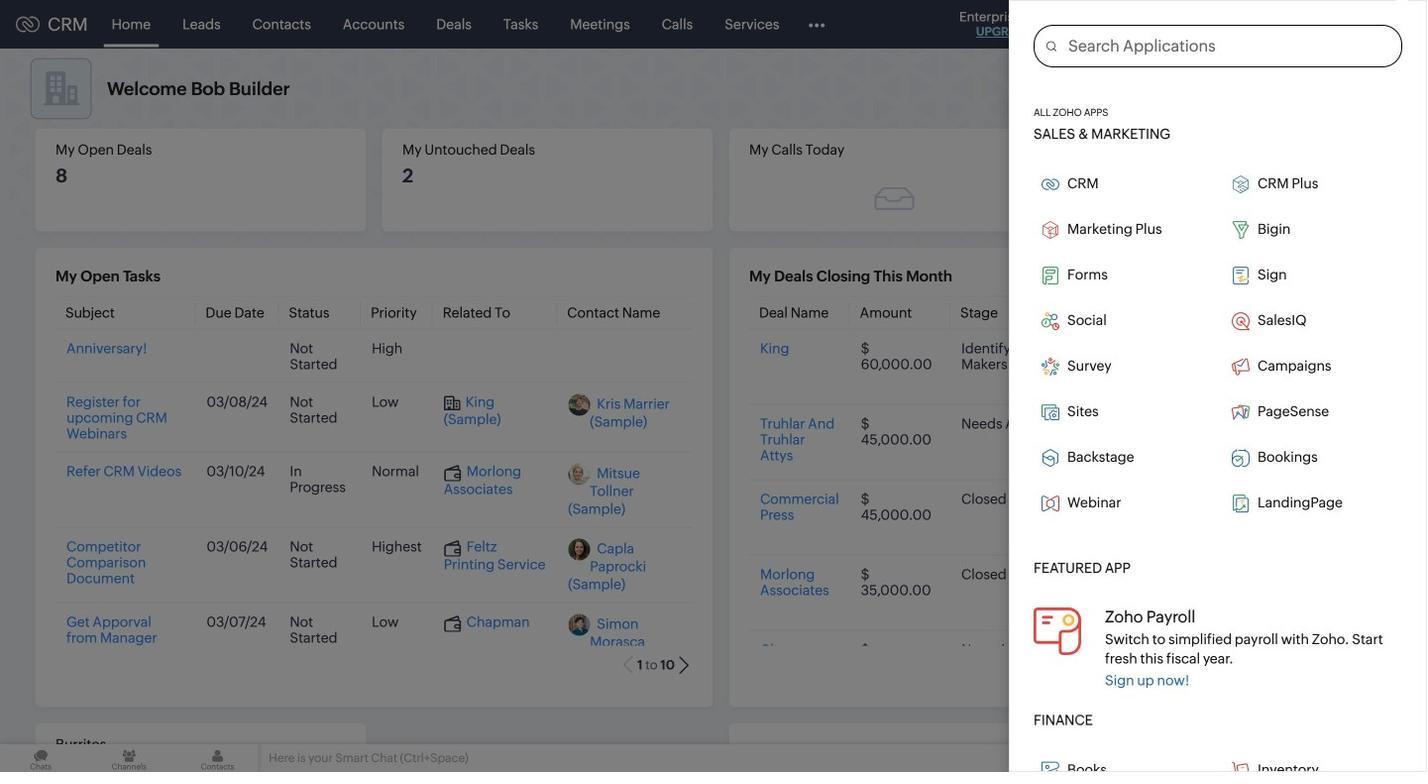 Task type: locate. For each thing, give the bounding box(es) containing it.
search element
[[1127, 0, 1168, 49]]

profile image
[[1338, 8, 1370, 40]]

zoho payroll image
[[1034, 607, 1081, 655]]

signals element
[[1168, 0, 1205, 49]]



Task type: describe. For each thing, give the bounding box(es) containing it.
calendar image
[[1217, 16, 1234, 32]]

logo image
[[16, 16, 40, 32]]

chats image
[[0, 744, 81, 772]]

channels image
[[88, 744, 170, 772]]

search image
[[1139, 16, 1156, 33]]

signals image
[[1180, 16, 1194, 33]]

contacts image
[[177, 744, 258, 772]]

Search Applications text field
[[1057, 26, 1402, 66]]

profile element
[[1326, 0, 1382, 48]]



Task type: vqa. For each thing, say whether or not it's contained in the screenshot.
contacts image
yes



